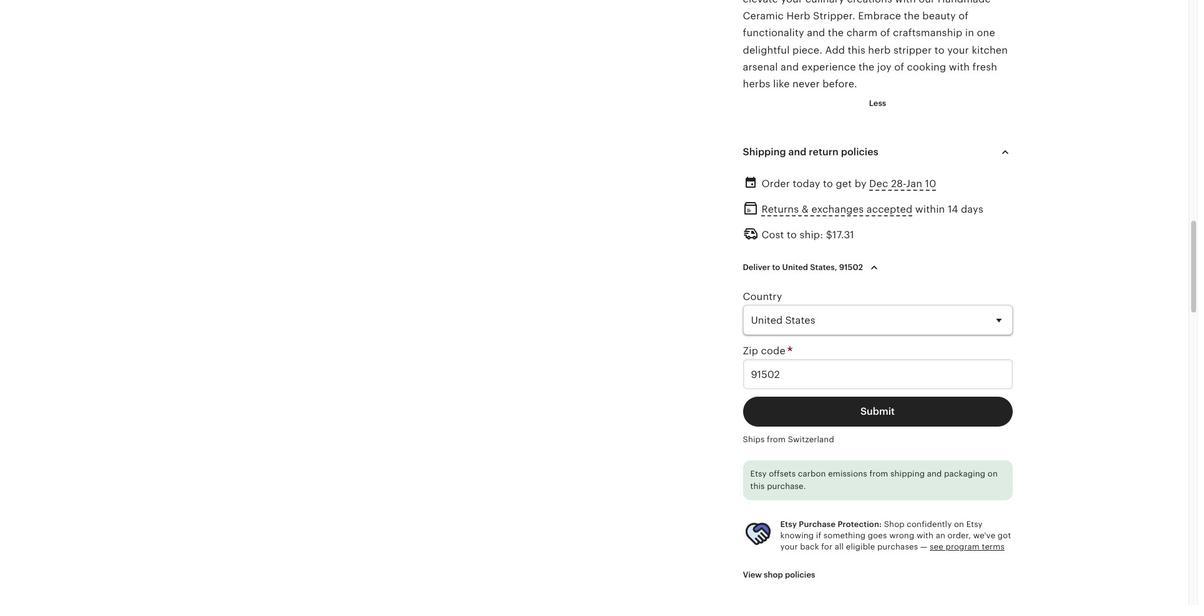 Task type: vqa. For each thing, say whether or not it's contained in the screenshot.
POLICIES in the button
yes



Task type: locate. For each thing, give the bounding box(es) containing it.
and right shipping
[[927, 470, 942, 479]]

purchase
[[799, 520, 836, 529]]

purchase.
[[767, 482, 806, 491]]

policies up by
[[841, 146, 878, 158]]

cost
[[762, 229, 784, 241]]

deliver to united states, 91502
[[743, 263, 863, 272]]

shop
[[884, 520, 905, 529]]

shop confidently on etsy knowing if something goes wrong with an order, we've got your back for all eligible purchases —
[[780, 520, 1011, 552]]

by
[[855, 178, 867, 190]]

1 horizontal spatial to
[[787, 229, 797, 241]]

from
[[767, 435, 786, 444], [870, 470, 888, 479]]

1 vertical spatial from
[[870, 470, 888, 479]]

to left get
[[823, 178, 833, 190]]

to for ship:
[[787, 229, 797, 241]]

1 vertical spatial on
[[954, 520, 964, 529]]

and
[[789, 146, 807, 158], [927, 470, 942, 479]]

within
[[915, 204, 945, 216]]

etsy inside "shop confidently on etsy knowing if something goes wrong with an order, we've got your back for all eligible purchases —"
[[966, 520, 983, 529]]

0 vertical spatial policies
[[841, 146, 878, 158]]

2 horizontal spatial to
[[823, 178, 833, 190]]

etsy up knowing
[[780, 520, 797, 529]]

less
[[869, 99, 886, 108]]

policies right shop
[[785, 570, 815, 580]]

to inside dropdown button
[[772, 263, 780, 272]]

dec 28-jan 10 button
[[869, 175, 936, 193]]

etsy
[[750, 470, 767, 479], [780, 520, 797, 529], [966, 520, 983, 529]]

91502
[[839, 263, 863, 272]]

0 vertical spatial to
[[823, 178, 833, 190]]

1 vertical spatial and
[[927, 470, 942, 479]]

get
[[836, 178, 852, 190]]

your
[[780, 542, 798, 552]]

program
[[946, 542, 980, 552]]

on inside "etsy offsets carbon emissions from shipping and packaging on this purchase."
[[988, 470, 998, 479]]

0 horizontal spatial to
[[772, 263, 780, 272]]

for
[[821, 542, 833, 552]]

and inside the shipping and return policies dropdown button
[[789, 146, 807, 158]]

deliver to united states, 91502 button
[[734, 255, 891, 281]]

1 vertical spatial policies
[[785, 570, 815, 580]]

0 vertical spatial and
[[789, 146, 807, 158]]

etsy up we've
[[966, 520, 983, 529]]

10
[[925, 178, 936, 190]]

return
[[809, 146, 839, 158]]

purchases
[[877, 542, 918, 552]]

etsy purchase protection:
[[780, 520, 882, 529]]

0 horizontal spatial etsy
[[750, 470, 767, 479]]

1 horizontal spatial from
[[870, 470, 888, 479]]

today
[[793, 178, 820, 190]]

knowing
[[780, 531, 814, 540]]

on up "order,"
[[954, 520, 964, 529]]

etsy inside "etsy offsets carbon emissions from shipping and packaging on this purchase."
[[750, 470, 767, 479]]

0 vertical spatial on
[[988, 470, 998, 479]]

from left shipping
[[870, 470, 888, 479]]

carbon
[[798, 470, 826, 479]]

something
[[824, 531, 866, 540]]

packaging
[[944, 470, 986, 479]]

0 horizontal spatial on
[[954, 520, 964, 529]]

with
[[917, 531, 934, 540]]

returns & exchanges accepted button
[[762, 201, 913, 219]]

policies
[[841, 146, 878, 158], [785, 570, 815, 580]]

see program terms link
[[930, 542, 1005, 552]]

to
[[823, 178, 833, 190], [787, 229, 797, 241], [772, 263, 780, 272]]

view shop policies
[[743, 570, 815, 580]]

to left united
[[772, 263, 780, 272]]

1 vertical spatial to
[[787, 229, 797, 241]]

to right cost
[[787, 229, 797, 241]]

states,
[[810, 263, 837, 272]]

if
[[816, 531, 821, 540]]

order,
[[948, 531, 971, 540]]

0 horizontal spatial policies
[[785, 570, 815, 580]]

see program terms
[[930, 542, 1005, 552]]

0 horizontal spatial and
[[789, 146, 807, 158]]

order today to get by dec 28-jan 10
[[762, 178, 936, 190]]

terms
[[982, 542, 1005, 552]]

on
[[988, 470, 998, 479], [954, 520, 964, 529]]

returns
[[762, 204, 799, 216]]

from right the ships
[[767, 435, 786, 444]]

14
[[948, 204, 958, 216]]

exchanges
[[812, 204, 864, 216]]

to for united
[[772, 263, 780, 272]]

1 horizontal spatial policies
[[841, 146, 878, 158]]

view shop policies button
[[734, 564, 825, 587]]

wrong
[[889, 531, 914, 540]]

1 horizontal spatial and
[[927, 470, 942, 479]]

zip
[[743, 345, 758, 357]]

0 vertical spatial from
[[767, 435, 786, 444]]

zip code
[[743, 345, 788, 357]]

and left return
[[789, 146, 807, 158]]

submit
[[861, 406, 895, 418]]

2 vertical spatial to
[[772, 263, 780, 272]]

returns & exchanges accepted within 14 days
[[762, 204, 983, 216]]

view
[[743, 570, 762, 580]]

1 horizontal spatial etsy
[[780, 520, 797, 529]]

etsy up this on the right of the page
[[750, 470, 767, 479]]

1 horizontal spatial on
[[988, 470, 998, 479]]

on right the packaging
[[988, 470, 998, 479]]

shipping and return policies button
[[732, 137, 1024, 167]]

2 horizontal spatial etsy
[[966, 520, 983, 529]]

0 horizontal spatial from
[[767, 435, 786, 444]]

less button
[[860, 92, 896, 115]]



Task type: describe. For each thing, give the bounding box(es) containing it.
ship:
[[800, 229, 823, 241]]

all
[[835, 542, 844, 552]]

goes
[[868, 531, 887, 540]]

shipping
[[743, 146, 786, 158]]

17.31
[[833, 229, 854, 241]]

this
[[750, 482, 765, 491]]

submit button
[[743, 397, 1013, 427]]

eligible
[[846, 542, 875, 552]]

dec
[[869, 178, 888, 190]]

an
[[936, 531, 945, 540]]

country
[[743, 291, 782, 303]]

ships from switzerland
[[743, 435, 834, 444]]

from inside "etsy offsets carbon emissions from shipping and packaging on this purchase."
[[870, 470, 888, 479]]

etsy offsets carbon emissions from shipping and packaging on this purchase.
[[750, 470, 998, 491]]

$
[[826, 229, 833, 241]]

accepted
[[867, 204, 913, 216]]

policies inside dropdown button
[[841, 146, 878, 158]]

&
[[802, 204, 809, 216]]

switzerland
[[788, 435, 834, 444]]

cost to ship: $ 17.31
[[762, 229, 854, 241]]

confidently
[[907, 520, 952, 529]]

—
[[920, 542, 928, 552]]

see
[[930, 542, 944, 552]]

got
[[998, 531, 1011, 540]]

days
[[961, 204, 983, 216]]

emissions
[[828, 470, 867, 479]]

etsy for etsy offsets carbon emissions from shipping and packaging on this purchase.
[[750, 470, 767, 479]]

and inside "etsy offsets carbon emissions from shipping and packaging on this purchase."
[[927, 470, 942, 479]]

deliver
[[743, 263, 770, 272]]

shop
[[764, 570, 783, 580]]

jan
[[906, 178, 922, 190]]

order
[[762, 178, 790, 190]]

28-
[[891, 178, 906, 190]]

shipping and return policies
[[743, 146, 878, 158]]

shipping
[[891, 470, 925, 479]]

etsy for etsy purchase protection:
[[780, 520, 797, 529]]

back
[[800, 542, 819, 552]]

policies inside button
[[785, 570, 815, 580]]

protection:
[[838, 520, 882, 529]]

offsets
[[769, 470, 796, 479]]

united
[[782, 263, 808, 272]]

code
[[761, 345, 786, 357]]

on inside "shop confidently on etsy knowing if something goes wrong with an order, we've got your back for all eligible purchases —"
[[954, 520, 964, 529]]

Zip code text field
[[743, 360, 1013, 390]]

we've
[[973, 531, 996, 540]]

ships
[[743, 435, 765, 444]]



